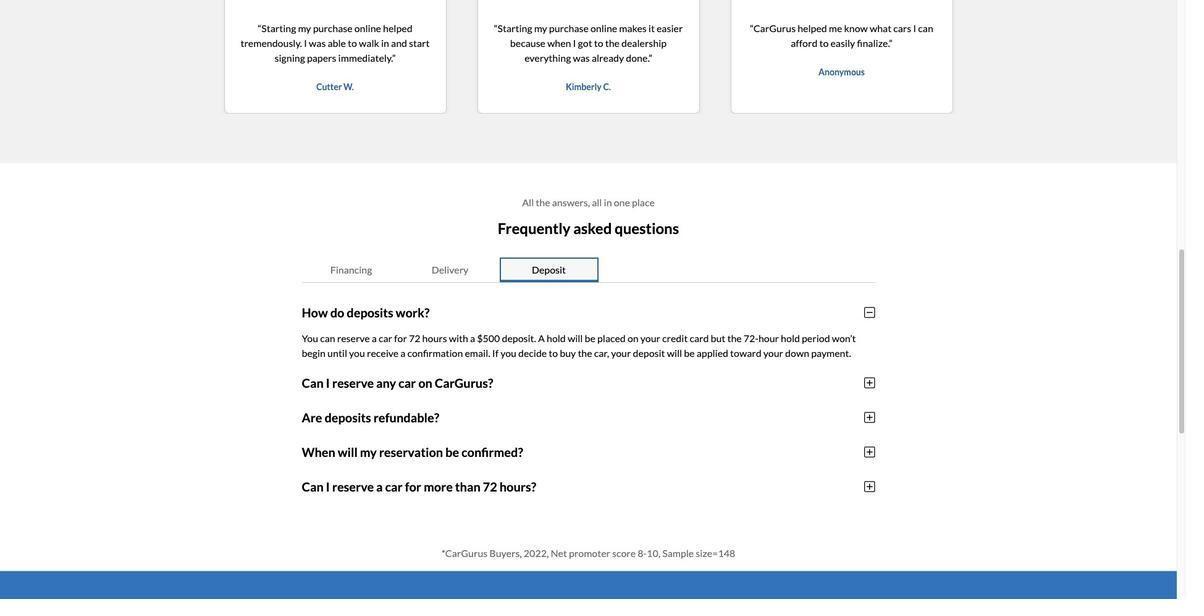 Task type: describe. For each thing, give the bounding box(es) containing it.
receive
[[367, 347, 399, 359]]

hours
[[423, 332, 447, 344]]

when will my reservation be confirmed? button
[[302, 435, 876, 470]]

are
[[302, 410, 322, 425]]

c.
[[604, 82, 611, 92]]

purchase for able
[[313, 22, 353, 34]]

deposit tab
[[500, 258, 599, 282]]

car for cargurus?
[[399, 376, 416, 390]]

1 hold from the left
[[547, 332, 566, 344]]

done.
[[626, 52, 649, 64]]

dealership
[[622, 37, 667, 49]]

10,
[[647, 547, 661, 559]]

cargurus
[[754, 22, 796, 34]]

how do deposits work?
[[302, 305, 430, 320]]

are deposits refundable?
[[302, 410, 440, 425]]

deposit.
[[502, 332, 536, 344]]

all
[[522, 197, 534, 208]]

any
[[376, 376, 396, 390]]

i inside starting my purchase online helped tremendously. i was able to walk in and start signing papers immediately.
[[304, 37, 307, 49]]

a inside dropdown button
[[376, 479, 383, 494]]

confirmation
[[408, 347, 463, 359]]

can for can i reserve any car on cargurus?
[[302, 376, 324, 390]]

kimberly
[[566, 82, 602, 92]]

walk
[[359, 37, 379, 49]]

work?
[[396, 305, 430, 320]]

kimberly c.
[[566, 82, 611, 92]]

$500
[[477, 332, 500, 344]]

can inside you can reserve a car for 72 hours with a $500 deposit. a hold will be placed on your credit card but the 72-hour hold period won't begin until you receive a confirmation email. if you decide to buy the car, your deposit will be applied toward your down payment.
[[320, 332, 335, 344]]

start
[[409, 37, 430, 49]]

more
[[424, 479, 453, 494]]

easily
[[831, 37, 856, 49]]

refundable?
[[374, 410, 440, 425]]

will inside 'dropdown button'
[[338, 445, 358, 460]]

0 horizontal spatial your
[[611, 347, 631, 359]]

email.
[[465, 347, 491, 359]]

afford
[[791, 37, 818, 49]]

a
[[538, 332, 545, 344]]

1 you from the left
[[349, 347, 365, 359]]

period
[[802, 332, 830, 344]]

1 horizontal spatial your
[[641, 332, 661, 344]]

on inside can i reserve any car on cargurus? dropdown button
[[419, 376, 433, 390]]

know
[[845, 22, 868, 34]]

what
[[870, 22, 892, 34]]

because
[[510, 37, 546, 49]]

easier
[[657, 22, 683, 34]]

72-
[[744, 332, 759, 344]]

8-
[[638, 547, 647, 559]]

online for to
[[591, 22, 618, 34]]

me
[[829, 22, 843, 34]]

promoter
[[569, 547, 611, 559]]

for for 72
[[394, 332, 407, 344]]

starting my purchase online helped tremendously. i was able to walk in and start signing papers immediately.
[[241, 22, 430, 64]]

questions
[[615, 219, 679, 237]]

buyers,
[[490, 547, 522, 559]]

score
[[613, 547, 636, 559]]

a up receive
[[372, 332, 377, 344]]

financing
[[330, 264, 372, 276]]

2 hold from the left
[[781, 332, 800, 344]]

hours?
[[500, 479, 537, 494]]

credit
[[663, 332, 688, 344]]

my inside 'dropdown button'
[[360, 445, 377, 460]]

1 vertical spatial will
[[667, 347, 682, 359]]

won't
[[832, 332, 856, 344]]

when
[[548, 37, 571, 49]]

down
[[786, 347, 810, 359]]

when
[[302, 445, 336, 460]]

anonymous
[[819, 67, 865, 77]]

1 vertical spatial in
[[604, 197, 612, 208]]

helped inside starting my purchase online helped tremendously. i was able to walk in and start signing papers immediately.
[[383, 22, 413, 34]]

place
[[632, 197, 655, 208]]

cargurus?
[[435, 376, 493, 390]]

i inside cargurus helped me know what cars i can afford to easily finalize.
[[914, 22, 917, 34]]

deposits inside are deposits refundable? dropdown button
[[325, 410, 371, 425]]

placed
[[598, 332, 626, 344]]

all the answers, all in one place
[[522, 197, 655, 208]]

be inside when will my reservation be confirmed? 'dropdown button'
[[446, 445, 459, 460]]

72 inside you can reserve a car for 72 hours with a $500 deposit. a hold will be placed on your credit card but the 72-hour hold period won't begin until you receive a confirmation email. if you decide to buy the car, your deposit will be applied toward your down payment.
[[409, 332, 421, 344]]

minus square image
[[865, 306, 876, 319]]

plus square image for when will my reservation be confirmed?
[[865, 446, 876, 458]]

got
[[578, 37, 593, 49]]

on inside you can reserve a car for 72 hours with a $500 deposit. a hold will be placed on your credit card but the 72-hour hold period won't begin until you receive a confirmation email. if you decide to buy the car, your deposit will be applied toward your down payment.
[[628, 332, 639, 344]]

begin
[[302, 347, 326, 359]]

reserve for you can reserve a car for 72 hours with a $500 deposit. a hold will be placed on your credit card but the 72-hour hold period won't begin until you receive a confirmation email. if you decide to buy the car, your deposit will be applied toward your down payment.
[[337, 332, 370, 344]]

a right 'with' at the bottom left of page
[[470, 332, 475, 344]]

cutter w.
[[316, 82, 354, 92]]

to inside you can reserve a car for 72 hours with a $500 deposit. a hold will be placed on your credit card but the 72-hour hold period won't begin until you receive a confirmation email. if you decide to buy the car, your deposit will be applied toward your down payment.
[[549, 347, 558, 359]]

i inside starting my purchase online makes it easier because when i got to the dealership everything was already done.
[[573, 37, 576, 49]]

already
[[592, 52, 624, 64]]

frequently asked questions
[[498, 219, 679, 237]]

plus square image for can i reserve a car for more than 72 hours?
[[865, 481, 876, 493]]

makes
[[619, 22, 647, 34]]

reserve for can i reserve any car on cargurus?
[[332, 376, 374, 390]]

how
[[302, 305, 328, 320]]

2022,
[[524, 547, 549, 559]]

cutter
[[316, 82, 342, 92]]

with
[[449, 332, 468, 344]]

reservation
[[379, 445, 443, 460]]

you
[[302, 332, 318, 344]]

frequently
[[498, 219, 571, 237]]

the right but
[[728, 332, 742, 344]]

payment.
[[812, 347, 852, 359]]

you can reserve a car for 72 hours with a $500 deposit. a hold will be placed on your credit card but the 72-hour hold period won't begin until you receive a confirmation email. if you decide to buy the car, your deposit will be applied toward your down payment.
[[302, 332, 856, 359]]

can i reserve any car on cargurus? button
[[302, 366, 876, 400]]

financing tab
[[302, 258, 401, 282]]

do
[[330, 305, 345, 320]]

how do deposits work? button
[[302, 295, 876, 330]]



Task type: locate. For each thing, give the bounding box(es) containing it.
plus square image
[[865, 377, 876, 389], [865, 481, 876, 493]]

*cargurus buyers, 2022, net promoter score 8-10, sample size=148
[[442, 547, 736, 559]]

2 vertical spatial reserve
[[332, 479, 374, 494]]

1 starting from the left
[[262, 22, 296, 34]]

1 helped from the left
[[383, 22, 413, 34]]

0 vertical spatial for
[[394, 332, 407, 344]]

able
[[328, 37, 346, 49]]

was inside starting my purchase online makes it easier because when i got to the dealership everything was already done.
[[573, 52, 590, 64]]

starting inside starting my purchase online helped tremendously. i was able to walk in and start signing papers immediately.
[[262, 22, 296, 34]]

my up the because
[[534, 22, 547, 34]]

can i reserve any car on cargurus?
[[302, 376, 493, 390]]

a
[[372, 332, 377, 344], [470, 332, 475, 344], [401, 347, 406, 359], [376, 479, 383, 494]]

for up receive
[[394, 332, 407, 344]]

your down placed
[[611, 347, 631, 359]]

than
[[455, 479, 481, 494]]

car
[[379, 332, 392, 344], [399, 376, 416, 390], [385, 479, 403, 494]]

be up car, on the bottom of the page
[[585, 332, 596, 344]]

0 vertical spatial be
[[585, 332, 596, 344]]

0 horizontal spatial online
[[355, 22, 381, 34]]

*cargurus
[[442, 547, 488, 559]]

0 horizontal spatial helped
[[383, 22, 413, 34]]

immediately.
[[338, 52, 392, 64]]

the up already
[[606, 37, 620, 49]]

deposit
[[633, 347, 665, 359]]

helped
[[383, 22, 413, 34], [798, 22, 827, 34]]

deposits right 'do'
[[347, 305, 394, 320]]

deposit
[[532, 264, 566, 276]]

papers
[[307, 52, 337, 64]]

1 plus square image from the top
[[865, 411, 876, 424]]

finalize.
[[857, 37, 889, 49]]

sample
[[663, 547, 694, 559]]

purchase for when
[[549, 22, 589, 34]]

for
[[394, 332, 407, 344], [405, 479, 422, 494]]

in left and
[[381, 37, 389, 49]]

1 vertical spatial deposits
[[325, 410, 371, 425]]

0 horizontal spatial 72
[[409, 332, 421, 344]]

2 horizontal spatial will
[[667, 347, 682, 359]]

starting inside starting my purchase online makes it easier because when i got to the dealership everything was already done.
[[498, 22, 533, 34]]

to right got
[[594, 37, 604, 49]]

car,
[[594, 347, 609, 359]]

the inside starting my purchase online makes it easier because when i got to the dealership everything was already done.
[[606, 37, 620, 49]]

0 vertical spatial can
[[302, 376, 324, 390]]

but
[[711, 332, 726, 344]]

be
[[585, 332, 596, 344], [684, 347, 695, 359], [446, 445, 459, 460]]

will up the buy
[[568, 332, 583, 344]]

2 vertical spatial be
[[446, 445, 459, 460]]

purchase
[[313, 22, 353, 34], [549, 22, 589, 34]]

1 horizontal spatial starting
[[498, 22, 533, 34]]

for inside dropdown button
[[405, 479, 422, 494]]

1 horizontal spatial on
[[628, 332, 639, 344]]

starting up the because
[[498, 22, 533, 34]]

0 vertical spatial 72
[[409, 332, 421, 344]]

1 horizontal spatial in
[[604, 197, 612, 208]]

plus square image for can i reserve any car on cargurus?
[[865, 377, 876, 389]]

hold
[[547, 332, 566, 344], [781, 332, 800, 344]]

1 vertical spatial can
[[320, 332, 335, 344]]

2 helped from the left
[[798, 22, 827, 34]]

starting my purchase online makes it easier because when i got to the dealership everything was already done.
[[498, 22, 683, 64]]

car right any
[[399, 376, 416, 390]]

on right placed
[[628, 332, 639, 344]]

0 vertical spatial car
[[379, 332, 392, 344]]

2 purchase from the left
[[549, 22, 589, 34]]

delivery tab
[[401, 258, 500, 282]]

signing
[[275, 52, 305, 64]]

i right cars
[[914, 22, 917, 34]]

1 vertical spatial car
[[399, 376, 416, 390]]

to
[[348, 37, 357, 49], [594, 37, 604, 49], [820, 37, 829, 49], [549, 347, 558, 359]]

my down the are deposits refundable?
[[360, 445, 377, 460]]

you
[[349, 347, 365, 359], [501, 347, 517, 359]]

for for more
[[405, 479, 422, 494]]

purchase up when
[[549, 22, 589, 34]]

tab list
[[302, 258, 876, 283]]

hold up down
[[781, 332, 800, 344]]

1 can from the top
[[302, 376, 324, 390]]

2 can from the top
[[302, 479, 324, 494]]

can inside cargurus helped me know what cars i can afford to easily finalize.
[[919, 22, 934, 34]]

when will my reservation be confirmed?
[[302, 445, 523, 460]]

was inside starting my purchase online helped tremendously. i was able to walk in and start signing papers immediately.
[[309, 37, 326, 49]]

you right if
[[501, 347, 517, 359]]

you right until
[[349, 347, 365, 359]]

net
[[551, 547, 567, 559]]

online for in
[[355, 22, 381, 34]]

0 vertical spatial plus square image
[[865, 377, 876, 389]]

starting for because
[[498, 22, 533, 34]]

starting
[[262, 22, 296, 34], [498, 22, 533, 34]]

0 vertical spatial in
[[381, 37, 389, 49]]

online inside starting my purchase online helped tremendously. i was able to walk in and start signing papers immediately.
[[355, 22, 381, 34]]

all
[[592, 197, 602, 208]]

helped up and
[[383, 22, 413, 34]]

online up got
[[591, 22, 618, 34]]

0 horizontal spatial on
[[419, 376, 433, 390]]

1 vertical spatial plus square image
[[865, 446, 876, 458]]

car down 'reservation'
[[385, 479, 403, 494]]

can down begin
[[302, 376, 324, 390]]

1 plus square image from the top
[[865, 377, 876, 389]]

can i reserve a car for more than 72 hours? button
[[302, 470, 876, 504]]

asked
[[574, 219, 612, 237]]

your
[[641, 332, 661, 344], [611, 347, 631, 359], [764, 347, 784, 359]]

to inside cargurus helped me know what cars i can afford to easily finalize.
[[820, 37, 829, 49]]

72 right than
[[483, 479, 497, 494]]

be up more
[[446, 445, 459, 460]]

online inside starting my purchase online makes it easier because when i got to the dealership everything was already done.
[[591, 22, 618, 34]]

plus square image inside are deposits refundable? dropdown button
[[865, 411, 876, 424]]

1 horizontal spatial my
[[360, 445, 377, 460]]

72
[[409, 332, 421, 344], [483, 479, 497, 494]]

2 online from the left
[[591, 22, 618, 34]]

1 horizontal spatial you
[[501, 347, 517, 359]]

1 horizontal spatial can
[[919, 22, 934, 34]]

in inside starting my purchase online helped tremendously. i was able to walk in and start signing papers immediately.
[[381, 37, 389, 49]]

for inside you can reserve a car for 72 hours with a $500 deposit. a hold will be placed on your credit card but the 72-hour hold period won't begin until you receive a confirmation email. if you decide to buy the car, your deposit will be applied toward your down payment.
[[394, 332, 407, 344]]

1 horizontal spatial online
[[591, 22, 618, 34]]

cargurus helped me know what cars i can afford to easily finalize.
[[754, 22, 934, 49]]

a right receive
[[401, 347, 406, 359]]

the right all
[[536, 197, 550, 208]]

cars
[[894, 22, 912, 34]]

0 vertical spatial deposits
[[347, 305, 394, 320]]

can right you
[[320, 332, 335, 344]]

to inside starting my purchase online helped tremendously. i was able to walk in and start signing papers immediately.
[[348, 37, 357, 49]]

1 horizontal spatial be
[[585, 332, 596, 344]]

1 vertical spatial was
[[573, 52, 590, 64]]

72 left the hours
[[409, 332, 421, 344]]

be down card
[[684, 347, 695, 359]]

was down got
[[573, 52, 590, 64]]

starting for was
[[262, 22, 296, 34]]

size=148
[[696, 547, 736, 559]]

if
[[492, 347, 499, 359]]

car for 72
[[379, 332, 392, 344]]

decide
[[519, 347, 547, 359]]

1 vertical spatial for
[[405, 479, 422, 494]]

1 vertical spatial 72
[[483, 479, 497, 494]]

plus square image
[[865, 411, 876, 424], [865, 446, 876, 458]]

0 horizontal spatial can
[[320, 332, 335, 344]]

0 vertical spatial was
[[309, 37, 326, 49]]

plus square image inside can i reserve any car on cargurus? dropdown button
[[865, 377, 876, 389]]

1 horizontal spatial will
[[568, 332, 583, 344]]

and
[[391, 37, 407, 49]]

reserve up until
[[337, 332, 370, 344]]

deposits right are
[[325, 410, 371, 425]]

0 horizontal spatial starting
[[262, 22, 296, 34]]

my for because
[[534, 22, 547, 34]]

car for more
[[385, 479, 403, 494]]

your down hour at the bottom right
[[764, 347, 784, 359]]

tremendously.
[[241, 37, 302, 49]]

until
[[328, 347, 347, 359]]

will right "when"
[[338, 445, 358, 460]]

1 horizontal spatial was
[[573, 52, 590, 64]]

purchase inside starting my purchase online makes it easier because when i got to the dealership everything was already done.
[[549, 22, 589, 34]]

your up deposit
[[641, 332, 661, 344]]

deposits
[[347, 305, 394, 320], [325, 410, 371, 425]]

delivery
[[432, 264, 469, 276]]

2 plus square image from the top
[[865, 446, 876, 458]]

0 horizontal spatial in
[[381, 37, 389, 49]]

0 horizontal spatial my
[[298, 22, 311, 34]]

0 horizontal spatial will
[[338, 445, 358, 460]]

on
[[628, 332, 639, 344], [419, 376, 433, 390]]

are deposits refundable? button
[[302, 400, 876, 435]]

0 vertical spatial will
[[568, 332, 583, 344]]

my for was
[[298, 22, 311, 34]]

a down 'reservation'
[[376, 479, 383, 494]]

2 starting from the left
[[498, 22, 533, 34]]

car inside you can reserve a car for 72 hours with a $500 deposit. a hold will be placed on your credit card but the 72-hour hold period won't begin until you receive a confirmation email. if you decide to buy the car, your deposit will be applied toward your down payment.
[[379, 332, 392, 344]]

the left car, on the bottom of the page
[[578, 347, 593, 359]]

online
[[355, 22, 381, 34], [591, 22, 618, 34]]

it
[[649, 22, 655, 34]]

in right all
[[604, 197, 612, 208]]

on down confirmation
[[419, 376, 433, 390]]

reserve down "when"
[[332, 479, 374, 494]]

my
[[298, 22, 311, 34], [534, 22, 547, 34], [360, 445, 377, 460]]

starting up tremendously.
[[262, 22, 296, 34]]

plus square image inside when will my reservation be confirmed? 'dropdown button'
[[865, 446, 876, 458]]

0 vertical spatial can
[[919, 22, 934, 34]]

plus square image inside can i reserve a car for more than 72 hours? dropdown button
[[865, 481, 876, 493]]

1 vertical spatial be
[[684, 347, 695, 359]]

plus square image for are deposits refundable?
[[865, 411, 876, 424]]

1 online from the left
[[355, 22, 381, 34]]

can
[[302, 376, 324, 390], [302, 479, 324, 494]]

0 horizontal spatial was
[[309, 37, 326, 49]]

1 vertical spatial reserve
[[332, 376, 374, 390]]

i left got
[[573, 37, 576, 49]]

purchase up able
[[313, 22, 353, 34]]

can for can i reserve a car for more than 72 hours?
[[302, 479, 324, 494]]

can right cars
[[919, 22, 934, 34]]

was up papers
[[309, 37, 326, 49]]

1 horizontal spatial hold
[[781, 332, 800, 344]]

online up walk
[[355, 22, 381, 34]]

2 horizontal spatial my
[[534, 22, 547, 34]]

can
[[919, 22, 934, 34], [320, 332, 335, 344]]

0 horizontal spatial be
[[446, 445, 459, 460]]

0 vertical spatial plus square image
[[865, 411, 876, 424]]

2 vertical spatial will
[[338, 445, 358, 460]]

will down credit
[[667, 347, 682, 359]]

2 you from the left
[[501, 347, 517, 359]]

72 inside dropdown button
[[483, 479, 497, 494]]

hold right a
[[547, 332, 566, 344]]

i down "when"
[[326, 479, 330, 494]]

confirmed?
[[462, 445, 523, 460]]

for left more
[[405, 479, 422, 494]]

toward
[[731, 347, 762, 359]]

i up signing
[[304, 37, 307, 49]]

reserve inside you can reserve a car for 72 hours with a $500 deposit. a hold will be placed on your credit card but the 72-hour hold period won't begin until you receive a confirmation email. if you decide to buy the car, your deposit will be applied toward your down payment.
[[337, 332, 370, 344]]

to inside starting my purchase online makes it easier because when i got to the dealership everything was already done.
[[594, 37, 604, 49]]

0 horizontal spatial you
[[349, 347, 365, 359]]

1 vertical spatial plus square image
[[865, 481, 876, 493]]

deposits inside 'how do deposits work?' dropdown button
[[347, 305, 394, 320]]

my inside starting my purchase online helped tremendously. i was able to walk in and start signing papers immediately.
[[298, 22, 311, 34]]

0 horizontal spatial hold
[[547, 332, 566, 344]]

tab list containing financing
[[302, 258, 876, 283]]

one
[[614, 197, 630, 208]]

1 vertical spatial can
[[302, 479, 324, 494]]

car up receive
[[379, 332, 392, 344]]

2 plus square image from the top
[[865, 481, 876, 493]]

1 horizontal spatial 72
[[483, 479, 497, 494]]

reserve left any
[[332, 376, 374, 390]]

can down "when"
[[302, 479, 324, 494]]

1 horizontal spatial helped
[[798, 22, 827, 34]]

reserve for can i reserve a car for more than 72 hours?
[[332, 479, 374, 494]]

1 purchase from the left
[[313, 22, 353, 34]]

2 horizontal spatial be
[[684, 347, 695, 359]]

my inside starting my purchase online makes it easier because when i got to the dealership everything was already done.
[[534, 22, 547, 34]]

0 horizontal spatial purchase
[[313, 22, 353, 34]]

to left the buy
[[549, 347, 558, 359]]

0 vertical spatial on
[[628, 332, 639, 344]]

i down until
[[326, 376, 330, 390]]

0 vertical spatial reserve
[[337, 332, 370, 344]]

to left easily
[[820, 37, 829, 49]]

2 vertical spatial car
[[385, 479, 403, 494]]

can i reserve a car for more than 72 hours?
[[302, 479, 537, 494]]

1 horizontal spatial purchase
[[549, 22, 589, 34]]

to right able
[[348, 37, 357, 49]]

purchase inside starting my purchase online helped tremendously. i was able to walk in and start signing papers immediately.
[[313, 22, 353, 34]]

helped inside cargurus helped me know what cars i can afford to easily finalize.
[[798, 22, 827, 34]]

2 horizontal spatial your
[[764, 347, 784, 359]]

helped up afford
[[798, 22, 827, 34]]

1 vertical spatial on
[[419, 376, 433, 390]]

my up signing
[[298, 22, 311, 34]]



Task type: vqa. For each thing, say whether or not it's contained in the screenshot.
plus square image
yes



